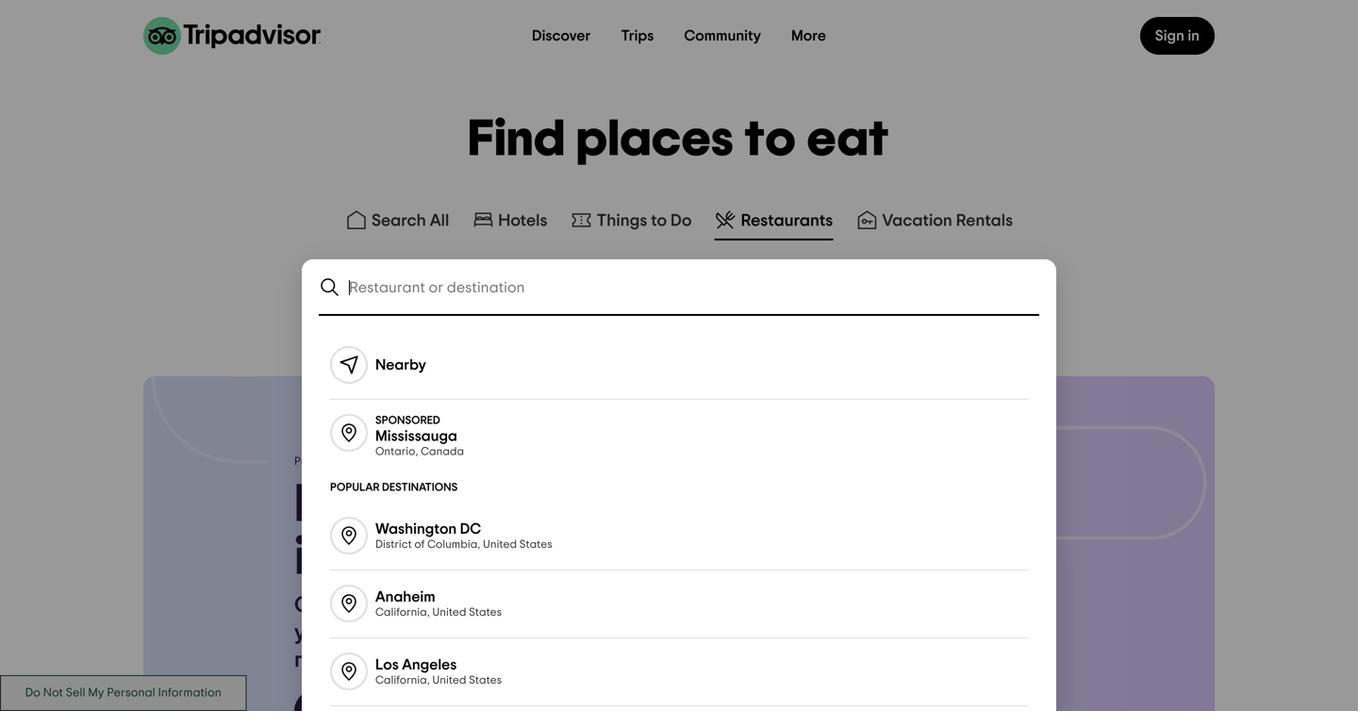 Task type: describe. For each thing, give the bounding box(es) containing it.
a for trip
[[421, 479, 453, 531]]

popular
[[330, 482, 380, 493]]

build a trip in minutes
[[294, 479, 547, 584]]

to inside button
[[651, 212, 667, 229]]

states inside "anaheim california, united states"
[[469, 607, 502, 618]]

a for personalized
[[337, 594, 351, 617]]

states inside los angeles california, united states
[[469, 675, 502, 686]]

states inside washington dc district of columbia, united states
[[519, 539, 552, 550]]

personalized
[[355, 594, 488, 617]]

traveler
[[449, 622, 529, 644]]

community button
[[669, 17, 776, 55]]

hotels button
[[468, 205, 551, 241]]

vacation rentals
[[882, 212, 1013, 229]]

united inside "anaheim california, united states"
[[432, 607, 466, 618]]

tripadvisor image
[[143, 17, 321, 55]]

search
[[372, 212, 426, 229]]

itinerary
[[493, 594, 579, 617]]

mississauga
[[375, 429, 457, 444]]

angeles
[[402, 657, 457, 672]]

hotels link
[[472, 208, 547, 231]]

nearby
[[375, 357, 426, 373]]

powered
[[294, 456, 339, 467]]

popular destinations list box
[[307, 316, 1051, 711]]

and
[[577, 622, 617, 644]]

search all
[[372, 212, 449, 229]]

restaurants link
[[714, 208, 833, 231]]

canada
[[421, 446, 464, 457]]

vacation rentals button
[[852, 205, 1017, 241]]

restaurants button
[[711, 205, 837, 241]]

dc
[[460, 522, 481, 537]]

sign in
[[1155, 28, 1200, 43]]

sign in link
[[1140, 17, 1215, 55]]

rentals
[[956, 212, 1013, 229]]

trips button
[[606, 17, 669, 55]]

of
[[414, 539, 425, 550]]

destinations
[[382, 482, 458, 493]]

tips
[[534, 622, 572, 644]]

trips
[[621, 28, 654, 43]]

anaheim
[[375, 589, 435, 605]]

nearby link
[[307, 331, 1051, 399]]

united inside los angeles california, united states
[[432, 675, 466, 686]]

hotels
[[498, 212, 547, 229]]

you,
[[294, 622, 337, 644]]

search image
[[319, 276, 341, 299]]

search all button
[[341, 205, 453, 241]]

powered by ai
[[294, 456, 368, 467]]

get
[[294, 594, 332, 617]]

things
[[597, 212, 647, 229]]

all
[[430, 212, 449, 229]]



Task type: vqa. For each thing, say whether or not it's contained in the screenshot.
SEARCH BOX
yes



Task type: locate. For each thing, give the bounding box(es) containing it.
by left ai
[[342, 456, 355, 467]]

united
[[483, 539, 517, 550], [432, 607, 466, 618], [432, 675, 466, 686]]

things to do link
[[570, 208, 692, 231]]

discover button
[[517, 17, 606, 55]]

vacation rentals link
[[856, 208, 1013, 231]]

guided
[[342, 622, 414, 644]]

community
[[684, 28, 761, 43]]

a inside get a personalized itinerary just for you, guided by traveler tips and reviews.
[[337, 594, 351, 617]]

1 horizontal spatial by
[[419, 622, 444, 644]]

washington
[[375, 522, 457, 537]]

0 vertical spatial in
[[1188, 28, 1200, 43]]

trip
[[464, 479, 547, 531]]

1 vertical spatial by
[[419, 622, 444, 644]]

anaheim california, united states
[[375, 589, 502, 618]]

popular destinations
[[330, 482, 458, 493]]

0 vertical spatial states
[[519, 539, 552, 550]]

in inside build a trip in minutes
[[294, 531, 336, 584]]

states
[[519, 539, 552, 550], [469, 607, 502, 618], [469, 675, 502, 686]]

0 vertical spatial by
[[342, 456, 355, 467]]

ontario,
[[375, 446, 418, 457]]

by inside get a personalized itinerary just for you, guided by traveler tips and reviews.
[[419, 622, 444, 644]]

0 horizontal spatial by
[[342, 456, 355, 467]]

0 vertical spatial united
[[483, 539, 517, 550]]

states down trip
[[519, 539, 552, 550]]

2 vertical spatial united
[[432, 675, 466, 686]]

california, inside "anaheim california, united states"
[[375, 607, 430, 618]]

1 california, from the top
[[375, 607, 430, 618]]

None search field
[[304, 261, 1054, 314]]

1 vertical spatial to
[[651, 212, 667, 229]]

a inside build a trip in minutes
[[421, 479, 453, 531]]

united up 'traveler'
[[432, 607, 466, 618]]

in right sign
[[1188, 28, 1200, 43]]

a
[[421, 479, 453, 531], [337, 594, 351, 617]]

tab list
[[0, 201, 1358, 244]]

restaurants
[[741, 212, 833, 229]]

columbia,
[[427, 539, 480, 550]]

by down personalized
[[419, 622, 444, 644]]

places
[[576, 115, 734, 166]]

to left do
[[651, 212, 667, 229]]

united inside washington dc district of columbia, united states
[[483, 539, 517, 550]]

Search search field
[[349, 279, 1039, 296]]

states up 'traveler'
[[469, 607, 502, 618]]

for
[[625, 594, 654, 617]]

more
[[791, 28, 826, 43]]

eat
[[807, 115, 890, 166]]

just
[[584, 594, 620, 617]]

1 vertical spatial states
[[469, 607, 502, 618]]

sponsored mississauga ontario, canada
[[375, 415, 464, 457]]

washington dc district of columbia, united states
[[375, 522, 552, 550]]

reviews.
[[294, 649, 375, 672]]

to
[[745, 115, 796, 166], [651, 212, 667, 229]]

california, inside los angeles california, united states
[[375, 675, 430, 686]]

1 vertical spatial a
[[337, 594, 351, 617]]

sponsored
[[375, 415, 440, 426]]

los angeles california, united states
[[375, 657, 502, 686]]

do
[[671, 212, 692, 229]]

california,
[[375, 607, 430, 618], [375, 675, 430, 686]]

minutes
[[347, 531, 529, 584]]

1 vertical spatial united
[[432, 607, 466, 618]]

vacation
[[882, 212, 952, 229]]

0 horizontal spatial in
[[294, 531, 336, 584]]

find places to eat
[[468, 115, 890, 166]]

in up get
[[294, 531, 336, 584]]

tab list containing search all
[[0, 201, 1358, 244]]

0 horizontal spatial a
[[337, 594, 351, 617]]

1 horizontal spatial to
[[745, 115, 796, 166]]

by
[[342, 456, 355, 467], [419, 622, 444, 644]]

district
[[375, 539, 412, 550]]

a left "dc"
[[421, 479, 453, 531]]

2 california, from the top
[[375, 675, 430, 686]]

0 vertical spatial to
[[745, 115, 796, 166]]

los
[[375, 657, 399, 672]]

things to do button
[[566, 205, 696, 241]]

2 vertical spatial states
[[469, 675, 502, 686]]

a right get
[[337, 594, 351, 617]]

ai
[[357, 456, 368, 467]]

0 vertical spatial california,
[[375, 607, 430, 618]]

1 vertical spatial california,
[[375, 675, 430, 686]]

states down 'traveler'
[[469, 675, 502, 686]]

united down trip
[[483, 539, 517, 550]]

1 horizontal spatial in
[[1188, 28, 1200, 43]]

discover
[[532, 28, 591, 43]]

united down angeles
[[432, 675, 466, 686]]

in
[[1188, 28, 1200, 43], [294, 531, 336, 584]]

california, down los
[[375, 675, 430, 686]]

find
[[468, 115, 566, 166]]

things to do
[[597, 212, 692, 229]]

build
[[294, 479, 410, 531]]

get a personalized itinerary just for you, guided by traveler tips and reviews.
[[294, 594, 654, 672]]

1 vertical spatial in
[[294, 531, 336, 584]]

0 vertical spatial a
[[421, 479, 453, 531]]

0 horizontal spatial to
[[651, 212, 667, 229]]

1 horizontal spatial a
[[421, 479, 453, 531]]

sign
[[1155, 28, 1184, 43]]

to left "eat" on the right of page
[[745, 115, 796, 166]]

california, down anaheim
[[375, 607, 430, 618]]

more button
[[776, 17, 841, 55]]



